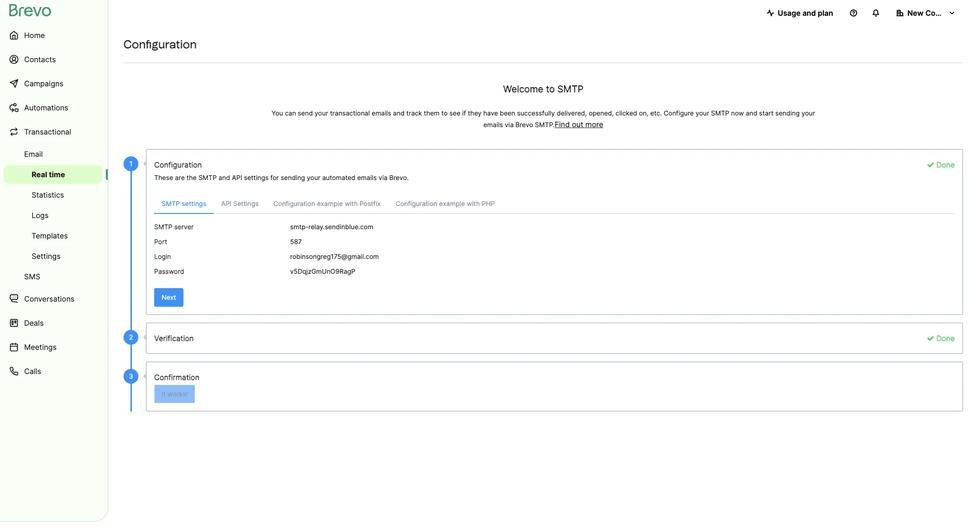 Task type: vqa. For each thing, say whether or not it's contained in the screenshot.
the bottom emails
yes



Task type: describe. For each thing, give the bounding box(es) containing it.
you
[[272, 109, 283, 117]]

password
[[154, 268, 184, 275]]

campaigns link
[[4, 72, 102, 95]]

tab panel containing smtp server
[[147, 222, 962, 281]]

the
[[187, 174, 197, 182]]

configuration inside configuration example with php link
[[396, 200, 437, 208]]

relay.sendinblue.com
[[308, 223, 373, 231]]

statistics link
[[4, 186, 102, 204]]

your left automated
[[307, 174, 320, 182]]

brevo.
[[389, 174, 409, 182]]

calls link
[[4, 360, 102, 383]]

for
[[270, 174, 279, 182]]

deals link
[[4, 312, 102, 334]]

time
[[49, 170, 65, 179]]

configuration example with postfix link
[[266, 195, 388, 214]]

example for php
[[439, 200, 465, 208]]

new company
[[907, 8, 960, 18]]

robins ongreg175@gmail.com
[[290, 253, 379, 261]]

company
[[925, 8, 960, 18]]

verification
[[154, 334, 194, 343]]

if
[[462, 109, 466, 117]]

templates
[[32, 231, 68, 241]]

configuration example with postfix
[[273, 200, 381, 208]]

templates link
[[4, 227, 102, 245]]

smtp server
[[154, 223, 194, 231]]

deals
[[24, 319, 44, 328]]

0 horizontal spatial via
[[379, 174, 387, 182]]

sms link
[[4, 268, 102, 286]]

new
[[907, 8, 924, 18]]

your right send
[[315, 109, 328, 117]]

been
[[500, 109, 515, 117]]

see
[[449, 109, 460, 117]]

more
[[585, 120, 603, 129]]

home link
[[4, 24, 102, 46]]

are
[[175, 174, 185, 182]]

smtp-
[[290, 223, 308, 231]]

transactional
[[24, 127, 71, 137]]

smtp.
[[535, 121, 555, 129]]

email
[[24, 150, 43, 159]]

email link
[[4, 145, 102, 163]]

usage and plan button
[[759, 4, 841, 22]]

api settings link
[[214, 195, 266, 214]]

check image
[[927, 161, 934, 169]]

settings inside tab list
[[182, 200, 206, 208]]

smtp up port
[[154, 223, 172, 231]]

contacts link
[[4, 48, 102, 71]]

find out more button
[[555, 120, 603, 129]]

1 vertical spatial emails
[[483, 121, 503, 129]]

tab list containing smtp settings
[[154, 195, 955, 214]]

works!
[[168, 390, 188, 398]]

api settings
[[221, 200, 259, 208]]

on,
[[639, 109, 649, 117]]

1 vertical spatial settings
[[32, 252, 61, 261]]

robins
[[290, 253, 309, 261]]

with for php
[[467, 200, 480, 208]]

configure
[[664, 109, 694, 117]]

they
[[468, 109, 482, 117]]

usage and plan
[[778, 8, 833, 18]]

configuration example with php
[[396, 200, 495, 208]]

1 horizontal spatial to
[[546, 84, 555, 95]]

etc.
[[650, 109, 662, 117]]

real time
[[32, 170, 65, 179]]

home
[[24, 31, 45, 40]]

calls
[[24, 367, 41, 376]]

contacts
[[24, 55, 56, 64]]

welcome
[[503, 84, 543, 95]]

brevo
[[515, 121, 533, 129]]

and left track
[[393, 109, 405, 117]]

find out more
[[555, 120, 603, 129]]

settings inside "link"
[[233, 200, 259, 208]]

your right start in the right top of the page
[[802, 109, 815, 117]]

real time link
[[4, 165, 102, 184]]

3
[[129, 372, 133, 380]]

new company button
[[889, 4, 963, 22]]

automations link
[[4, 97, 102, 119]]

real
[[32, 170, 47, 179]]

ongreg175@gmail.com
[[309, 253, 379, 261]]

via inside you can send your transactional emails and track them to see if they have been successfully delivered, opened, clicked on, etc. configure your smtp now and start sending your emails via brevo smtp.
[[505, 121, 514, 129]]

check image
[[927, 335, 934, 342]]

2 vertical spatial emails
[[357, 174, 377, 182]]



Task type: locate. For each thing, give the bounding box(es) containing it.
and left plan
[[802, 8, 816, 18]]

0 horizontal spatial sending
[[281, 174, 305, 182]]

sending inside you can send your transactional emails and track them to see if they have been successfully delivered, opened, clicked on, etc. configure your smtp now and start sending your emails via brevo smtp.
[[775, 109, 800, 117]]

logs link
[[4, 206, 102, 225]]

delivered,
[[557, 109, 587, 117]]

1 horizontal spatial example
[[439, 200, 465, 208]]

0 horizontal spatial settings
[[32, 252, 61, 261]]

conversations
[[24, 294, 74, 304]]

0 horizontal spatial api
[[221, 200, 231, 208]]

example
[[317, 200, 343, 208], [439, 200, 465, 208]]

tab list
[[154, 195, 955, 214]]

next button
[[154, 288, 184, 307]]

settings
[[244, 174, 269, 182], [182, 200, 206, 208]]

1 horizontal spatial api
[[232, 174, 242, 182]]

emails
[[372, 109, 391, 117], [483, 121, 503, 129], [357, 174, 377, 182]]

meetings link
[[4, 336, 102, 359]]

it works!
[[162, 390, 188, 398]]

1 vertical spatial done
[[934, 334, 955, 343]]

clicked
[[616, 109, 637, 117]]

automations
[[24, 103, 68, 112]]

2 example from the left
[[439, 200, 465, 208]]

2 done from the top
[[934, 334, 955, 343]]

done for verification
[[934, 334, 955, 343]]

api up api settings
[[232, 174, 242, 182]]

with for postfix
[[345, 200, 358, 208]]

these are the smtp and api settings for sending your automated emails via brevo.
[[154, 174, 409, 182]]

and up api settings
[[219, 174, 230, 182]]

via left brevo.
[[379, 174, 387, 182]]

0 vertical spatial to
[[546, 84, 555, 95]]

sending
[[775, 109, 800, 117], [281, 174, 305, 182]]

to
[[546, 84, 555, 95], [441, 109, 448, 117]]

settings down templates
[[32, 252, 61, 261]]

1 horizontal spatial via
[[505, 121, 514, 129]]

transactional
[[330, 109, 370, 117]]

settings up server
[[182, 200, 206, 208]]

smtp up smtp server
[[162, 200, 180, 208]]

smtp right the
[[198, 174, 217, 182]]

api right smtp settings
[[221, 200, 231, 208]]

smtp inside smtp settings link
[[162, 200, 180, 208]]

1 vertical spatial via
[[379, 174, 387, 182]]

1 example from the left
[[317, 200, 343, 208]]

emails up postfix
[[357, 174, 377, 182]]

with inside configuration example with php link
[[467, 200, 480, 208]]

done for configuration
[[934, 160, 955, 170]]

1 done from the top
[[934, 160, 955, 170]]

0 vertical spatial emails
[[372, 109, 391, 117]]

successfully
[[517, 109, 555, 117]]

to inside you can send your transactional emails and track them to see if they have been successfully delivered, opened, clicked on, etc. configure your smtp now and start sending your emails via brevo smtp.
[[441, 109, 448, 117]]

track
[[406, 109, 422, 117]]

conversations link
[[4, 288, 102, 310]]

campaigns
[[24, 79, 63, 88]]

with inside the configuration example with postfix link
[[345, 200, 358, 208]]

emails down have
[[483, 121, 503, 129]]

settings left for
[[244, 174, 269, 182]]

2 tab panel from the top
[[147, 222, 962, 281]]

meetings
[[24, 343, 57, 352]]

plan
[[818, 8, 833, 18]]

0 vertical spatial sending
[[775, 109, 800, 117]]

example for postfix
[[317, 200, 343, 208]]

usage
[[778, 8, 801, 18]]

1 with from the left
[[345, 200, 358, 208]]

v5dqjzgmuno9ragp
[[290, 268, 355, 275]]

statistics
[[32, 190, 64, 200]]

opened,
[[589, 109, 614, 117]]

these
[[154, 174, 173, 182]]

your right configure
[[696, 109, 709, 117]]

next
[[162, 294, 176, 301]]

example up smtp-relay.sendinblue.com
[[317, 200, 343, 208]]

0 vertical spatial done
[[934, 160, 955, 170]]

out
[[572, 120, 583, 129]]

smtp settings link
[[154, 195, 214, 214]]

it works! link
[[154, 385, 195, 404]]

postfix
[[360, 200, 381, 208]]

server
[[174, 223, 194, 231]]

logs
[[32, 211, 49, 220]]

via down been
[[505, 121, 514, 129]]

example left php
[[439, 200, 465, 208]]

sending right for
[[281, 174, 305, 182]]

smtp inside you can send your transactional emails and track them to see if they have been successfully delivered, opened, clicked on, etc. configure your smtp now and start sending your emails via brevo smtp.
[[711, 109, 729, 117]]

port
[[154, 238, 167, 246]]

sms
[[24, 272, 40, 281]]

1 tab panel from the top
[[147, 195, 962, 281]]

to left see
[[441, 109, 448, 117]]

emails right transactional
[[372, 109, 391, 117]]

send
[[298, 109, 313, 117]]

tab panel
[[147, 195, 962, 281], [147, 222, 962, 281]]

smtp
[[557, 84, 584, 95], [711, 109, 729, 117], [198, 174, 217, 182], [162, 200, 180, 208], [154, 223, 172, 231]]

1 horizontal spatial settings
[[244, 174, 269, 182]]

0 horizontal spatial with
[[345, 200, 358, 208]]

and right the "now" at the right of the page
[[746, 109, 757, 117]]

welcome to smtp
[[503, 84, 584, 95]]

can
[[285, 109, 296, 117]]

and
[[802, 8, 816, 18], [393, 109, 405, 117], [746, 109, 757, 117], [219, 174, 230, 182]]

have
[[483, 109, 498, 117]]

1 vertical spatial to
[[441, 109, 448, 117]]

0 vertical spatial settings
[[233, 200, 259, 208]]

0 vertical spatial api
[[232, 174, 242, 182]]

sending right start in the right top of the page
[[775, 109, 800, 117]]

587
[[290, 238, 302, 246]]

0 vertical spatial settings
[[244, 174, 269, 182]]

login
[[154, 253, 171, 261]]

smtp left the "now" at the right of the page
[[711, 109, 729, 117]]

1 horizontal spatial sending
[[775, 109, 800, 117]]

0 horizontal spatial example
[[317, 200, 343, 208]]

settings link
[[4, 247, 102, 266]]

to right welcome
[[546, 84, 555, 95]]

0 horizontal spatial to
[[441, 109, 448, 117]]

1 vertical spatial api
[[221, 200, 231, 208]]

find
[[555, 120, 570, 129]]

start
[[759, 109, 774, 117]]

configuration inside the configuration example with postfix link
[[273, 200, 315, 208]]

2 with from the left
[[467, 200, 480, 208]]

1 horizontal spatial with
[[467, 200, 480, 208]]

automated
[[322, 174, 355, 182]]

them
[[424, 109, 440, 117]]

with left php
[[467, 200, 480, 208]]

api inside "link"
[[221, 200, 231, 208]]

1 vertical spatial settings
[[182, 200, 206, 208]]

0 horizontal spatial settings
[[182, 200, 206, 208]]

now
[[731, 109, 744, 117]]

settings down these are the smtp and api settings for sending your automated emails via brevo.
[[233, 200, 259, 208]]

tab panel containing smtp settings
[[147, 195, 962, 281]]

api
[[232, 174, 242, 182], [221, 200, 231, 208]]

1 horizontal spatial settings
[[233, 200, 259, 208]]

you can send your transactional emails and track them to see if they have been successfully delivered, opened, clicked on, etc. configure your smtp now and start sending your emails via brevo smtp.
[[272, 109, 815, 129]]

php
[[482, 200, 495, 208]]

and inside button
[[802, 8, 816, 18]]

configuration example with php link
[[388, 195, 502, 214]]

transactional link
[[4, 121, 102, 143]]

with left postfix
[[345, 200, 358, 208]]

1
[[129, 160, 132, 168]]

confirmation
[[154, 373, 199, 382]]

smtp settings
[[162, 200, 206, 208]]

2
[[129, 333, 133, 341]]

smtp-relay.sendinblue.com
[[290, 223, 373, 231]]

it
[[162, 390, 166, 398]]

your
[[315, 109, 328, 117], [696, 109, 709, 117], [802, 109, 815, 117], [307, 174, 320, 182]]

1 vertical spatial sending
[[281, 174, 305, 182]]

done
[[934, 160, 955, 170], [934, 334, 955, 343]]

smtp up delivered,
[[557, 84, 584, 95]]

0 vertical spatial via
[[505, 121, 514, 129]]



